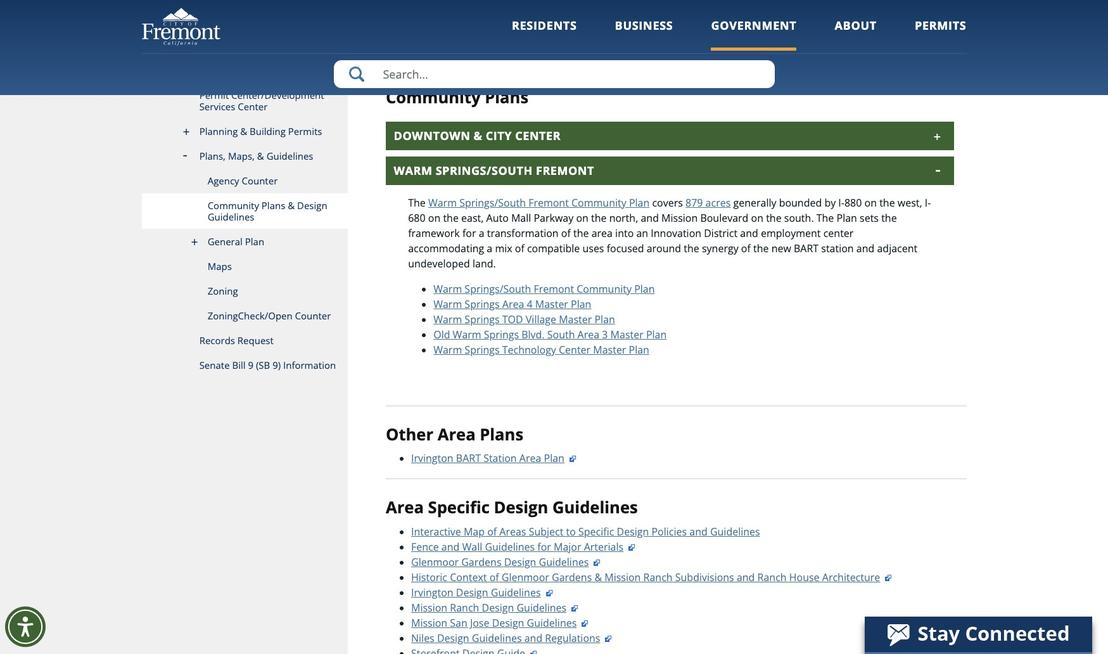 Task type: vqa. For each thing, say whether or not it's contained in the screenshot.
'STARTING THURSDAY, SEPTEMBER 7, PRECISION CONCRETE CUTTING (PPC) WILL PERFORM LIMITED PATHWAY TRIP HAZARD REPAIR MAINTENANCE WORK UNDER CONTRACT WITH THE CITY OF FREMONT. THIS PROJECT IS DESIGNED TO IMPROVE WALKABILITY AND ACCESS OF THE SIDEWALKS AND SPANS APPROXIMATELY 2-3 WEEKS. WORK WILL BE COMPLETED ON WEEKDAYS FROM 8:00 A.M. - 3:00 P.M.  VIEW THE'
no



Task type: locate. For each thing, give the bounding box(es) containing it.
bart down other area plans
[[456, 452, 481, 465]]

mission down arterials
[[605, 570, 641, 584]]

glenmoor
[[411, 555, 459, 569], [502, 570, 549, 584]]

building
[[250, 125, 286, 138]]

2 vertical spatial center
[[559, 343, 591, 357]]

land.
[[473, 256, 496, 270]]

mission san jose design guidelines link
[[411, 616, 590, 630]]

compatible
[[527, 241, 580, 255]]

0 vertical spatial glenmoor
[[411, 555, 459, 569]]

maps link
[[142, 254, 348, 279]]

0 horizontal spatial permits
[[288, 125, 322, 138]]

specific inside the interactive map of areas subject to specific design policies and guidelines fence and wall guidelines for major arterials glenmoor gardens design guidelines historic context of glenmoor gardens & mission ranch subdivisions and ranch house architecture irvington design guidelines mission ranch design guidelines mission san jose design guidelines niles design guidelines and regulations
[[579, 525, 614, 539]]

counter down plans, maps, & guidelines
[[242, 174, 278, 187]]

bart down employment at the right top of page
[[794, 241, 819, 255]]

1 vertical spatial glenmoor
[[502, 570, 549, 584]]

area up 'irvington bart station area plan'
[[438, 423, 476, 445]]

interactive
[[411, 525, 461, 539]]

context
[[450, 570, 487, 584]]

on down generally
[[751, 211, 764, 225]]

springs/south
[[436, 163, 533, 178], [460, 196, 526, 210], [465, 282, 531, 296]]

1 irvington from the top
[[411, 452, 454, 465]]

plan
[[629, 196, 650, 210], [837, 211, 857, 225], [245, 235, 264, 248], [635, 282, 655, 296], [571, 297, 592, 311], [595, 312, 615, 326], [646, 327, 667, 341], [629, 343, 650, 357], [544, 452, 565, 465]]

0 horizontal spatial specific
[[428, 497, 490, 519]]

major
[[554, 540, 582, 554]]

irvington down other area plans
[[411, 452, 454, 465]]

plans inside community plans & design guidelines
[[262, 199, 285, 212]]

0 vertical spatial for
[[463, 226, 476, 240]]

the left the west,
[[880, 196, 895, 210]]

business
[[615, 18, 673, 33]]

zoningcheck/open counter
[[208, 309, 331, 322]]

of down the parkway
[[561, 226, 571, 240]]

mission up innovation
[[662, 211, 698, 225]]

1 vertical spatial springs/south
[[460, 196, 526, 210]]

& left city
[[474, 128, 483, 143]]

for down east, at the left of page
[[463, 226, 476, 240]]

generally
[[734, 196, 777, 210]]

services
[[199, 100, 235, 113]]

technology
[[502, 343, 556, 357]]

springs/south inside warm springs/south fremont community plan warm springs area 4 master plan warm springs tod village master plan old warm springs blvd. south area 3 master plan warm springs technology center master plan
[[465, 282, 531, 296]]

agency counter link
[[142, 169, 348, 193]]

1 horizontal spatial counter
[[295, 309, 331, 322]]

1 i- from the left
[[839, 196, 845, 210]]

community plans and design guidelines banner image
[[386, 0, 967, 68]]

guidelines
[[267, 150, 313, 162], [208, 210, 254, 223], [553, 497, 638, 519], [710, 525, 760, 539], [485, 540, 535, 554], [539, 555, 589, 569], [491, 586, 541, 600], [517, 601, 567, 615], [527, 616, 577, 630], [472, 631, 522, 645]]

springs/south for warm springs/south fremont
[[436, 163, 533, 178]]

& inside the interactive map of areas subject to specific design policies and guidelines fence and wall guidelines for major arterials glenmoor gardens design guidelines historic context of glenmoor gardens & mission ranch subdivisions and ranch house architecture irvington design guidelines mission ranch design guidelines mission san jose design guidelines niles design guidelines and regulations
[[595, 570, 602, 584]]

0 vertical spatial gardens
[[462, 555, 502, 569]]

0 horizontal spatial i-
[[839, 196, 845, 210]]

1 horizontal spatial glenmoor
[[502, 570, 549, 584]]

stay connected image
[[865, 617, 1091, 652]]

and right "district"
[[740, 226, 759, 240]]

records request link
[[142, 328, 348, 353]]

fremont up village
[[534, 282, 574, 296]]

2 horizontal spatial ranch
[[758, 570, 787, 584]]

the down innovation
[[684, 241, 700, 255]]

bill
[[232, 359, 246, 371]]

warm springs/south fremont community plan warm springs area 4 master plan warm springs tod village master plan old warm springs blvd. south area 3 master plan warm springs technology center master plan
[[434, 282, 667, 357]]

springs left technology
[[465, 343, 500, 357]]

1 vertical spatial for
[[538, 540, 551, 554]]

records request
[[199, 334, 274, 347]]

the
[[408, 196, 426, 210], [817, 211, 834, 225]]

employment
[[761, 226, 821, 240]]

guidelines down 'building' in the top of the page
[[267, 150, 313, 162]]

senate bill 9 (sb 9) information
[[199, 359, 336, 371]]

plans
[[485, 86, 529, 108], [262, 199, 285, 212], [480, 423, 524, 445]]

focused
[[607, 241, 644, 255]]

architecture
[[823, 570, 881, 584]]

mission down historic
[[411, 601, 448, 615]]

house
[[790, 570, 820, 584]]

1 vertical spatial specific
[[579, 525, 614, 539]]

& down arterials
[[595, 570, 602, 584]]

old
[[434, 327, 450, 341]]

1 horizontal spatial permits
[[915, 18, 967, 33]]

area specific design guidelines
[[386, 497, 638, 519]]

1 vertical spatial a
[[487, 241, 493, 255]]

community down uses
[[577, 282, 632, 296]]

2 vertical spatial plans
[[480, 423, 524, 445]]

0 horizontal spatial for
[[463, 226, 476, 240]]

sets
[[860, 211, 879, 225]]

fremont inside warm springs/south fremont community plan warm springs area 4 master plan warm springs tod village master plan old warm springs blvd. south area 3 master plan warm springs technology center master plan
[[534, 282, 574, 296]]

mission
[[662, 211, 698, 225], [605, 570, 641, 584], [411, 601, 448, 615], [411, 616, 448, 630]]

0 vertical spatial specific
[[428, 497, 490, 519]]

fremont up the parkway
[[529, 196, 569, 210]]

1 vertical spatial gardens
[[552, 570, 592, 584]]

ranch left "subdivisions"
[[644, 570, 673, 584]]

mission inside generally bounded by i-880 on the west, i- 680 on the east, auto mall parkway on the north, and mission boulevard on the south. the plan sets the framework for a transformation of the area into an innovation district and employment center accommodating a mix of compatible uses focused around the synergy of the new bart station and adjacent undeveloped land.
[[662, 211, 698, 225]]

1 horizontal spatial specific
[[579, 525, 614, 539]]

and
[[641, 211, 659, 225], [740, 226, 759, 240], [857, 241, 875, 255], [690, 525, 708, 539], [442, 540, 460, 554], [737, 570, 755, 584], [525, 631, 543, 645]]

gardens down the major
[[552, 570, 592, 584]]

1 vertical spatial the
[[817, 211, 834, 225]]

zoning link
[[142, 279, 348, 304]]

i- right by
[[839, 196, 845, 210]]

bart
[[794, 241, 819, 255], [456, 452, 481, 465]]

specific up map
[[428, 497, 490, 519]]

niles design guidelines and regulations link
[[411, 631, 613, 645]]

& left 'building' in the top of the page
[[240, 125, 247, 138]]

& inside tab list
[[474, 128, 483, 143]]

fremont up the warm springs/south fremont community plan covers 879 acres
[[536, 163, 595, 178]]

1 horizontal spatial a
[[487, 241, 493, 255]]

0 horizontal spatial glenmoor
[[411, 555, 459, 569]]

warm springs technology center master plan link
[[434, 343, 650, 357]]

area left the 3 on the bottom of the page
[[578, 327, 600, 341]]

master up south
[[559, 312, 592, 326]]

1 horizontal spatial the
[[817, 211, 834, 225]]

specific up arterials
[[579, 525, 614, 539]]

senate bill 9 (sb 9) information link
[[142, 353, 348, 378]]

0 vertical spatial springs/south
[[436, 163, 533, 178]]

covers
[[652, 196, 683, 210]]

a down east, at the left of page
[[479, 226, 485, 240]]

center right city
[[515, 128, 561, 143]]

framework
[[408, 226, 460, 240]]

mission up niles
[[411, 616, 448, 630]]

1 vertical spatial fremont
[[529, 196, 569, 210]]

springs/south up warm springs area 4 master plan link
[[465, 282, 531, 296]]

for down subject
[[538, 540, 551, 554]]

i- right the west,
[[925, 196, 931, 210]]

synergy
[[702, 241, 739, 255]]

ranch up san
[[450, 601, 479, 615]]

guidelines down the major
[[539, 555, 589, 569]]

about
[[835, 18, 877, 33]]

2 i- from the left
[[925, 196, 931, 210]]

center
[[824, 226, 854, 240]]

plans up city
[[485, 86, 529, 108]]

center for city
[[515, 128, 561, 143]]

historic
[[411, 570, 447, 584]]

plans down agency counter link at the left top
[[262, 199, 285, 212]]

generally bounded by i-880 on the west, i- 680 on the east, auto mall parkway on the north, and mission boulevard on the south. the plan sets the framework for a transformation of the area into an innovation district and employment center accommodating a mix of compatible uses focused around the synergy of the new bart station and adjacent undeveloped land.
[[408, 196, 931, 270]]

plans, maps, & guidelines link
[[142, 144, 348, 169]]

regulations
[[545, 631, 601, 645]]

on down the warm springs/south fremont community plan covers 879 acres
[[576, 211, 589, 225]]

guidelines up general plan
[[208, 210, 254, 223]]

station
[[484, 452, 517, 465]]

counter up information
[[295, 309, 331, 322]]

village
[[526, 312, 557, 326]]

planning & building permits link
[[142, 119, 348, 144]]

master up village
[[535, 297, 568, 311]]

counter
[[242, 174, 278, 187], [295, 309, 331, 322]]

zoningcheck/open
[[208, 309, 293, 322]]

tab list
[[386, 121, 954, 379]]

area up tod in the left top of the page
[[502, 297, 524, 311]]

1 horizontal spatial i-
[[925, 196, 931, 210]]

2 vertical spatial springs/south
[[465, 282, 531, 296]]

0 vertical spatial irvington
[[411, 452, 454, 465]]

permit center/development services center link
[[142, 83, 348, 119]]

irvington bart station area plan link
[[411, 452, 577, 465]]

0 vertical spatial counter
[[242, 174, 278, 187]]

0 vertical spatial warm springs/south fremont community plan link
[[428, 196, 650, 210]]

0 horizontal spatial the
[[408, 196, 426, 210]]

senate
[[199, 359, 230, 371]]

plans for community plans
[[485, 86, 529, 108]]

agency
[[208, 174, 239, 187]]

master
[[535, 297, 568, 311], [559, 312, 592, 326], [611, 327, 644, 341], [593, 343, 626, 357]]

center inside 'permit center/development services center'
[[238, 100, 268, 113]]

irvington down historic
[[411, 586, 454, 600]]

gardens
[[462, 555, 502, 569], [552, 570, 592, 584]]

ranch left house
[[758, 570, 787, 584]]

0 vertical spatial a
[[479, 226, 485, 240]]

0 vertical spatial bart
[[794, 241, 819, 255]]

1 horizontal spatial bart
[[794, 241, 819, 255]]

maps,
[[228, 150, 255, 162]]

1 vertical spatial counter
[[295, 309, 331, 322]]

1 vertical spatial center
[[515, 128, 561, 143]]

gardens down wall
[[462, 555, 502, 569]]

counter for zoningcheck/open counter
[[295, 309, 331, 322]]

a left mix
[[487, 241, 493, 255]]

glenmoor up historic
[[411, 555, 459, 569]]

guidelines down the mission san jose design guidelines link
[[472, 631, 522, 645]]

2 irvington from the top
[[411, 586, 454, 600]]

acres
[[706, 196, 731, 210]]

area right station
[[520, 452, 542, 465]]

master right the 3 on the bottom of the page
[[611, 327, 644, 341]]

irvington inside the interactive map of areas subject to specific design policies and guidelines fence and wall guidelines for major arterials glenmoor gardens design guidelines historic context of glenmoor gardens & mission ranch subdivisions and ranch house architecture irvington design guidelines mission ranch design guidelines mission san jose design guidelines niles design guidelines and regulations
[[411, 586, 454, 600]]

plans up station
[[480, 423, 524, 445]]

the up 680
[[408, 196, 426, 210]]

warm springs/south fremont community plan link up the parkway
[[428, 196, 650, 210]]

guidelines up the regulations
[[527, 616, 577, 630]]

the down by
[[817, 211, 834, 225]]

irvington
[[411, 452, 454, 465], [411, 586, 454, 600]]

1 horizontal spatial gardens
[[552, 570, 592, 584]]

0 vertical spatial the
[[408, 196, 426, 210]]

government
[[711, 18, 797, 33]]

and up an
[[641, 211, 659, 225]]

for
[[463, 226, 476, 240], [538, 540, 551, 554]]

1 vertical spatial plans
[[262, 199, 285, 212]]

warm
[[394, 163, 433, 178], [428, 196, 457, 210], [434, 282, 462, 296], [434, 297, 462, 311], [434, 312, 462, 326], [453, 327, 481, 341], [434, 343, 462, 357]]

0 horizontal spatial bart
[[456, 452, 481, 465]]

glenmoor down glenmoor gardens design guidelines link
[[502, 570, 549, 584]]

plans for community plans & design guidelines
[[262, 199, 285, 212]]

1 vertical spatial bart
[[456, 452, 481, 465]]

0 vertical spatial plans
[[485, 86, 529, 108]]

undeveloped
[[408, 256, 470, 270]]

0 vertical spatial center
[[238, 100, 268, 113]]

1 vertical spatial irvington
[[411, 586, 454, 600]]

around
[[647, 241, 681, 255]]

springs/south down downtown & city center
[[436, 163, 533, 178]]

warm springs/south fremont community plan link up 4
[[434, 282, 655, 296]]

new
[[772, 241, 792, 255]]

community inside warm springs/south fremont community plan warm springs area 4 master plan warm springs tod village master plan old warm springs blvd. south area 3 master plan warm springs technology center master plan
[[577, 282, 632, 296]]

9)
[[273, 359, 281, 371]]

design
[[297, 199, 327, 212], [494, 497, 548, 519], [617, 525, 649, 539], [504, 555, 536, 569], [456, 586, 488, 600], [482, 601, 514, 615], [492, 616, 524, 630], [437, 631, 469, 645]]

0 horizontal spatial counter
[[242, 174, 278, 187]]

0 vertical spatial fremont
[[536, 163, 595, 178]]

center down south
[[559, 343, 591, 357]]

of
[[561, 226, 571, 240], [515, 241, 525, 255], [741, 241, 751, 255], [488, 525, 497, 539], [490, 570, 499, 584]]

of up irvington design guidelines link
[[490, 570, 499, 584]]

1 horizontal spatial for
[[538, 540, 551, 554]]

on up sets
[[865, 196, 877, 210]]

2 vertical spatial fremont
[[534, 282, 574, 296]]

center up "planning & building permits"
[[238, 100, 268, 113]]

springs/south up auto
[[460, 196, 526, 210]]

community down agency counter
[[208, 199, 259, 212]]

& down agency counter link at the left top
[[288, 199, 295, 212]]

blvd.
[[522, 327, 545, 341]]



Task type: describe. For each thing, give the bounding box(es) containing it.
permit
[[199, 89, 229, 101]]

permit center/development services center
[[199, 89, 324, 113]]

4
[[527, 297, 533, 311]]

center inside warm springs/south fremont community plan warm springs area 4 master plan warm springs tod village master plan old warm springs blvd. south area 3 master plan warm springs technology center master plan
[[559, 343, 591, 357]]

springs down land.
[[465, 297, 500, 311]]

plans, maps, & guidelines
[[199, 150, 313, 162]]

and down the mission san jose design guidelines link
[[525, 631, 543, 645]]

government link
[[711, 18, 797, 50]]

center/development
[[231, 89, 324, 101]]

community up downtown
[[386, 86, 481, 108]]

area
[[592, 226, 613, 240]]

0 vertical spatial permits
[[915, 18, 967, 33]]

the left east, at the left of page
[[443, 211, 459, 225]]

880
[[845, 196, 862, 210]]

0 horizontal spatial ranch
[[450, 601, 479, 615]]

tab list containing downtown & city center
[[386, 121, 954, 379]]

interactive map of areas subject to specific design policies and guidelines fence and wall guidelines for major arterials glenmoor gardens design guidelines historic context of glenmoor gardens & mission ranch subdivisions and ranch house architecture irvington design guidelines mission ranch design guidelines mission san jose design guidelines niles design guidelines and regulations
[[411, 525, 881, 645]]

glenmoor gardens design guidelines link
[[411, 555, 602, 569]]

680
[[408, 211, 426, 225]]

irvington design guidelines link
[[411, 586, 554, 600]]

guidelines inside community plans & design guidelines
[[208, 210, 254, 223]]

innovation
[[651, 226, 702, 240]]

residents
[[512, 18, 577, 33]]

879 acres link
[[686, 196, 731, 210]]

Search text field
[[334, 60, 775, 88]]

counter for agency counter
[[242, 174, 278, 187]]

guidelines up interactive map of areas subject to specific design policies and guidelines link
[[553, 497, 638, 519]]

fremont for warm springs/south fremont
[[536, 163, 595, 178]]

mall
[[511, 211, 531, 225]]

community plans
[[386, 86, 529, 108]]

community plans & design guidelines link
[[142, 193, 348, 229]]

records
[[199, 334, 235, 347]]

bounded
[[779, 196, 822, 210]]

the up uses
[[574, 226, 589, 240]]

jose
[[470, 616, 490, 630]]

parkway
[[534, 211, 574, 225]]

and right "subdivisions"
[[737, 570, 755, 584]]

guidelines up niles design guidelines and regulations link
[[517, 601, 567, 615]]

planning & building permits
[[199, 125, 322, 138]]

san
[[450, 616, 468, 630]]

arterials
[[584, 540, 624, 554]]

of right synergy
[[741, 241, 751, 255]]

3
[[602, 327, 608, 341]]

for inside the interactive map of areas subject to specific design policies and guidelines fence and wall guidelines for major arterials glenmoor gardens design guidelines historic context of glenmoor gardens & mission ranch subdivisions and ranch house architecture irvington design guidelines mission ranch design guidelines mission san jose design guidelines niles design guidelines and regulations
[[538, 540, 551, 554]]

design inside community plans & design guidelines
[[297, 199, 327, 212]]

guidelines up mission ranch design guidelines "link"
[[491, 586, 541, 600]]

other area plans
[[386, 423, 524, 445]]

of right map
[[488, 525, 497, 539]]

planning
[[199, 125, 238, 138]]

area up 'interactive'
[[386, 497, 424, 519]]

maps
[[208, 260, 232, 273]]

master down the 3 on the bottom of the page
[[593, 343, 626, 357]]

east,
[[461, 211, 484, 225]]

0 horizontal spatial gardens
[[462, 555, 502, 569]]

interactive map of areas subject to specific design policies and guidelines link
[[411, 525, 760, 539]]

south.
[[785, 211, 814, 225]]

springs left tod in the left top of the page
[[465, 312, 500, 326]]

zoningcheck/open counter link
[[142, 304, 348, 328]]

springs/south for warm springs/south fremont community plan warm springs area 4 master plan warm springs tod village master plan old warm springs blvd. south area 3 master plan warm springs technology center master plan
[[465, 282, 531, 296]]

community up north,
[[572, 196, 627, 210]]

plans,
[[199, 150, 226, 162]]

bart inside generally bounded by i-880 on the west, i- 680 on the east, auto mall parkway on the north, and mission boulevard on the south. the plan sets the framework for a transformation of the area into an innovation district and employment center accommodating a mix of compatible uses focused around the synergy of the new bart station and adjacent undeveloped land.
[[794, 241, 819, 255]]

district
[[704, 226, 738, 240]]

general plan link
[[142, 229, 348, 254]]

old warm springs blvd. south area 3 master plan link
[[434, 327, 667, 341]]

to
[[566, 525, 576, 539]]

zoning
[[208, 285, 238, 297]]

springs down tod in the left top of the page
[[484, 327, 519, 341]]

1 vertical spatial permits
[[288, 125, 322, 138]]

& inside community plans & design guidelines
[[288, 199, 295, 212]]

subject
[[529, 525, 564, 539]]

an
[[637, 226, 648, 240]]

on up framework
[[428, 211, 441, 225]]

warm springs tod village master plan link
[[434, 312, 615, 326]]

the left new
[[754, 241, 769, 255]]

policies
[[652, 525, 687, 539]]

the warm springs/south fremont community plan covers 879 acres
[[408, 196, 731, 210]]

and right station
[[857, 241, 875, 255]]

city
[[486, 128, 512, 143]]

& right maps,
[[257, 150, 264, 162]]

south
[[547, 327, 575, 341]]

plan inside generally bounded by i-880 on the west, i- 680 on the east, auto mall parkway on the north, and mission boulevard on the south. the plan sets the framework for a transformation of the area into an innovation district and employment center accommodating a mix of compatible uses focused around the synergy of the new bart station and adjacent undeveloped land.
[[837, 211, 857, 225]]

center for services
[[238, 100, 268, 113]]

into
[[616, 226, 634, 240]]

0 horizontal spatial a
[[479, 226, 485, 240]]

and right policies
[[690, 525, 708, 539]]

irvington bart station area plan
[[411, 452, 565, 465]]

residents link
[[512, 18, 577, 50]]

1 vertical spatial warm springs/south fremont community plan link
[[434, 282, 655, 296]]

fence
[[411, 540, 439, 554]]

wall
[[462, 540, 482, 554]]

and down 'interactive'
[[442, 540, 460, 554]]

community plans & design guidelines
[[208, 199, 327, 223]]

adjacent
[[878, 241, 918, 255]]

transformation
[[487, 226, 559, 240]]

the right sets
[[882, 211, 897, 225]]

1 horizontal spatial ranch
[[644, 570, 673, 584]]

subdivisions
[[676, 570, 734, 584]]

downtown & city center
[[394, 128, 561, 143]]

guidelines down areas
[[485, 540, 535, 554]]

community inside community plans & design guidelines
[[208, 199, 259, 212]]

of down transformation
[[515, 241, 525, 255]]

for inside generally bounded by i-880 on the west, i- 680 on the east, auto mall parkway on the north, and mission boulevard on the south. the plan sets the framework for a transformation of the area into an innovation district and employment center accommodating a mix of compatible uses focused around the synergy of the new bart station and adjacent undeveloped land.
[[463, 226, 476, 240]]

other
[[386, 423, 434, 445]]

tod
[[502, 312, 523, 326]]

the up area on the right top
[[591, 211, 607, 225]]

(sb
[[256, 359, 270, 371]]

historic context of glenmoor gardens & mission ranch subdivisions and ranch house architecture link
[[411, 570, 893, 584]]

general plan
[[208, 235, 264, 248]]

the inside generally bounded by i-880 on the west, i- 680 on the east, auto mall parkway on the north, and mission boulevard on the south. the plan sets the framework for a transformation of the area into an innovation district and employment center accommodating a mix of compatible uses focused around the synergy of the new bart station and adjacent undeveloped land.
[[817, 211, 834, 225]]

warm springs area 4 master plan link
[[434, 297, 592, 311]]

business link
[[615, 18, 673, 50]]

fremont for warm springs/south fremont community plan warm springs area 4 master plan warm springs tod village master plan old warm springs blvd. south area 3 master plan warm springs technology center master plan
[[534, 282, 574, 296]]

niles
[[411, 631, 435, 645]]

permits link
[[915, 18, 967, 50]]

guidelines up "subdivisions"
[[710, 525, 760, 539]]

information
[[283, 359, 336, 371]]

boulevard
[[701, 211, 749, 225]]

the up employment at the right top of page
[[766, 211, 782, 225]]

west,
[[898, 196, 923, 210]]



